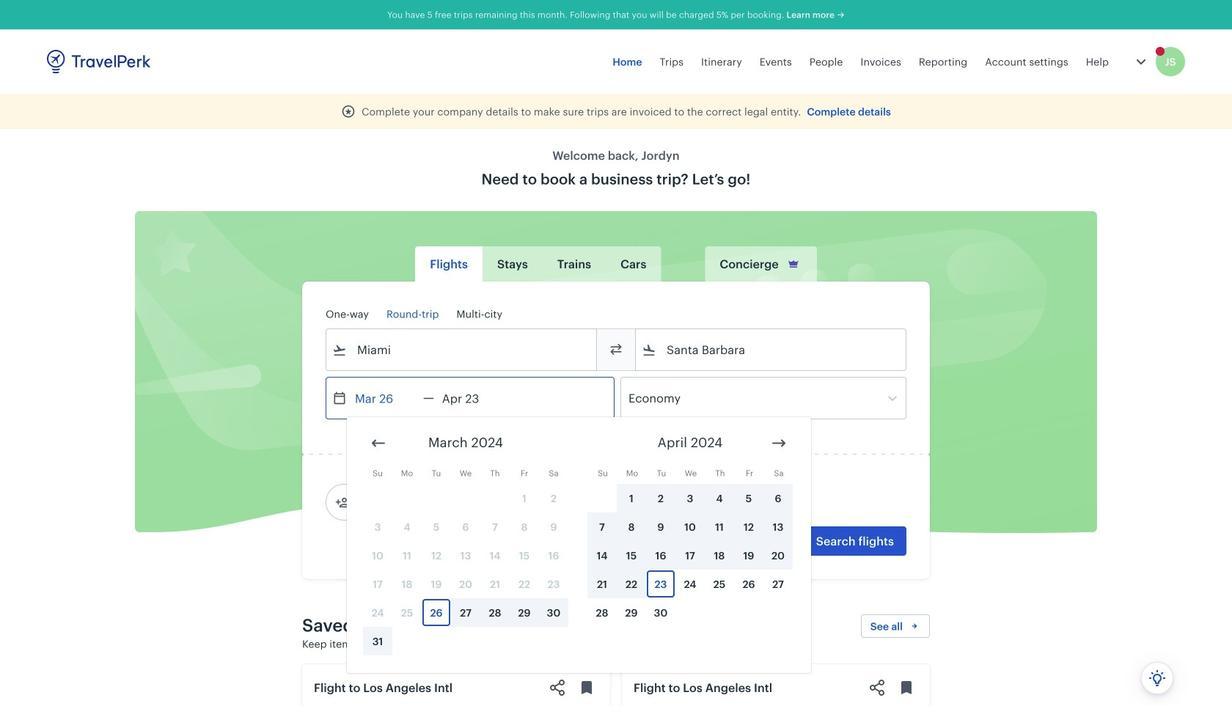 Task type: locate. For each thing, give the bounding box(es) containing it.
Return text field
[[434, 378, 510, 419]]

move backward to switch to the previous month. image
[[370, 435, 387, 452]]



Task type: vqa. For each thing, say whether or not it's contained in the screenshot.
Spirit Airlines image
no



Task type: describe. For each thing, give the bounding box(es) containing it.
calendar application
[[347, 417, 1232, 673]]

To search field
[[657, 338, 887, 362]]

move forward to switch to the next month. image
[[770, 435, 788, 452]]

Add first traveler search field
[[350, 491, 503, 514]]

Depart text field
[[347, 378, 423, 419]]

From search field
[[347, 338, 577, 362]]



